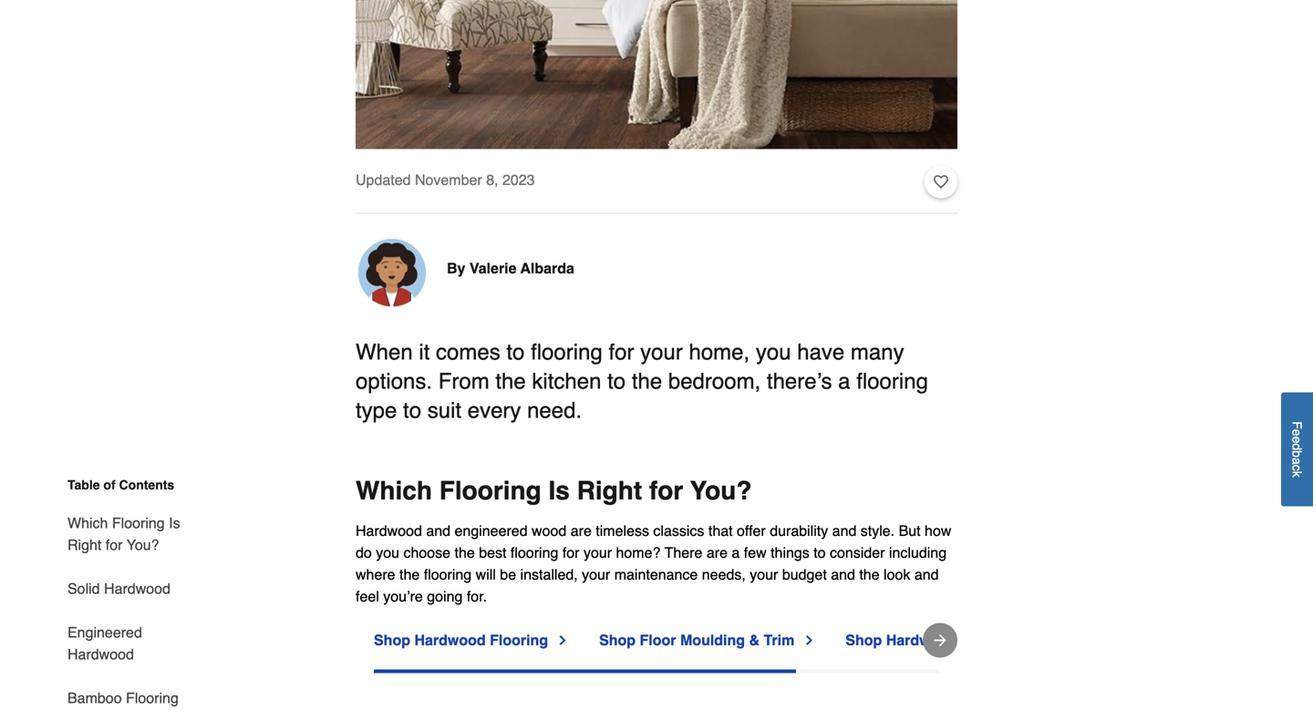 Task type: locate. For each thing, give the bounding box(es) containing it.
hardwood for solid hardwood
[[104, 580, 170, 597]]

and down "including"
[[914, 566, 939, 583]]

the
[[496, 369, 526, 394], [632, 369, 662, 394], [455, 544, 475, 561], [399, 566, 420, 583], [859, 566, 880, 583]]

kitchen
[[532, 369, 601, 394]]

you right the do
[[376, 544, 399, 561]]

shop
[[374, 632, 410, 649], [599, 632, 636, 649], [846, 632, 882, 649]]

heart outline image
[[934, 172, 948, 192]]

3 shop from the left
[[846, 632, 882, 649]]

and
[[426, 522, 451, 539], [832, 522, 857, 539], [831, 566, 855, 583], [914, 566, 939, 583]]

valerie albarda image
[[356, 236, 429, 309]]

flooring
[[439, 476, 541, 506], [112, 515, 165, 532], [490, 632, 548, 649], [962, 632, 1020, 649], [126, 690, 179, 707]]

offer
[[737, 522, 766, 539]]

0 horizontal spatial you
[[376, 544, 399, 561]]

budget
[[782, 566, 827, 583]]

1 horizontal spatial a
[[838, 369, 850, 394]]

f e e d b a c k
[[1290, 422, 1304, 478]]

0 vertical spatial which
[[356, 476, 432, 506]]

you? up solid hardwood
[[127, 537, 159, 554]]

hardwood inside 'link'
[[104, 580, 170, 597]]

0 vertical spatial a
[[838, 369, 850, 394]]

the left best at the bottom
[[455, 544, 475, 561]]

few
[[744, 544, 767, 561]]

0 horizontal spatial which
[[67, 515, 108, 532]]

contents
[[119, 478, 174, 492]]

shop inside "link"
[[599, 632, 636, 649]]

solid hardwood
[[67, 580, 170, 597]]

e up d
[[1290, 429, 1304, 436]]

shop for shop hardwood flooring
[[374, 632, 410, 649]]

shop hardwood flooring link
[[374, 630, 570, 651]]

flooring down many
[[856, 369, 928, 394]]

for inside which flooring is right for you? link
[[106, 537, 123, 554]]

there
[[665, 544, 703, 561]]

chevron right image
[[802, 633, 816, 648]]

flooring up going
[[424, 566, 472, 583]]

shop hardwood flooring accessories
[[846, 632, 1109, 649]]

hardwood right solid
[[104, 580, 170, 597]]

comes
[[436, 340, 500, 365]]

which flooring is right for you? link
[[67, 502, 190, 567]]

shop floor moulding & trim
[[599, 632, 795, 649]]

2 e from the top
[[1290, 436, 1304, 444]]

flooring down "contents"
[[112, 515, 165, 532]]

you
[[756, 340, 791, 365], [376, 544, 399, 561]]

are
[[571, 522, 592, 539], [707, 544, 728, 561]]

1 vertical spatial you?
[[127, 537, 159, 554]]

a left few on the right bottom of page
[[732, 544, 740, 561]]

2 horizontal spatial shop
[[846, 632, 882, 649]]

hardwood down look
[[886, 632, 957, 649]]

shop down you're at bottom left
[[374, 632, 410, 649]]

engineered hardwood link
[[67, 611, 190, 677]]

2023
[[502, 171, 535, 188]]

when
[[356, 340, 413, 365]]

a inside button
[[1290, 458, 1304, 465]]

to up budget at the right of the page
[[814, 544, 826, 561]]

every
[[468, 398, 521, 423]]

a up k
[[1290, 458, 1304, 465]]

flooring up installed,
[[511, 544, 558, 561]]

bamboo
[[67, 690, 122, 707]]

by valerie albarda
[[447, 260, 574, 277]]

a inside 'when it comes to flooring for your home, you have many options. from the kitchen to the bedroom, there's a flooring type to suit every need.'
[[838, 369, 850, 394]]

are right wood
[[571, 522, 592, 539]]

1 shop from the left
[[374, 632, 410, 649]]

1 horizontal spatial which
[[356, 476, 432, 506]]

1 horizontal spatial shop
[[599, 632, 636, 649]]

2 shop from the left
[[599, 632, 636, 649]]

the left "bedroom,"
[[632, 369, 662, 394]]

1 vertical spatial right
[[67, 537, 102, 554]]

right inside which flooring is right for you?
[[67, 537, 102, 554]]

bamboo flooring link
[[67, 677, 179, 710]]

your left home,
[[640, 340, 683, 365]]

shop left floor
[[599, 632, 636, 649]]

hardwood for shop hardwood flooring
[[414, 632, 486, 649]]

your inside 'when it comes to flooring for your home, you have many options. from the kitchen to the bedroom, there's a flooring type to suit every need.'
[[640, 340, 683, 365]]

0 vertical spatial which flooring is right for you?
[[356, 476, 752, 506]]

1 horizontal spatial right
[[577, 476, 642, 506]]

from
[[438, 369, 489, 394]]

0 vertical spatial you
[[756, 340, 791, 365]]

hardwood down the engineered
[[67, 646, 134, 663]]

0 horizontal spatial are
[[571, 522, 592, 539]]

flooring
[[531, 340, 603, 365], [856, 369, 928, 394], [511, 544, 558, 561], [424, 566, 472, 583]]

your right installed,
[[582, 566, 610, 583]]

your
[[640, 340, 683, 365], [584, 544, 612, 561], [582, 566, 610, 583], [750, 566, 778, 583]]

hardwood
[[356, 522, 422, 539], [104, 580, 170, 597], [414, 632, 486, 649], [886, 632, 957, 649], [67, 646, 134, 663]]

things
[[771, 544, 810, 561]]

engineered hardwood
[[67, 624, 142, 663]]

engineered
[[455, 522, 528, 539]]

for
[[609, 340, 634, 365], [649, 476, 683, 506], [106, 537, 123, 554], [562, 544, 580, 561]]

flooring right arrow right image on the right
[[962, 632, 1020, 649]]

0 vertical spatial you?
[[690, 476, 752, 506]]

be
[[500, 566, 516, 583]]

shop floor moulding & trim link
[[599, 630, 816, 651]]

f e e d b a c k button
[[1281, 393, 1313, 507]]

hardwood up the do
[[356, 522, 422, 539]]

is down "contents"
[[169, 515, 180, 532]]

you? up that
[[690, 476, 752, 506]]

suit
[[427, 398, 461, 423]]

which
[[356, 476, 432, 506], [67, 515, 108, 532]]

november
[[415, 171, 482, 188]]

flooring up engineered
[[439, 476, 541, 506]]

which down 'table'
[[67, 515, 108, 532]]

consider
[[830, 544, 885, 561]]

a down have
[[838, 369, 850, 394]]

right up timeless
[[577, 476, 642, 506]]

0 horizontal spatial shop
[[374, 632, 410, 649]]

chevron right image
[[555, 633, 570, 648]]

shop hardwood flooring accessories link
[[846, 630, 1131, 651]]

feel
[[356, 588, 379, 605]]

to
[[506, 340, 525, 365], [607, 369, 626, 394], [403, 398, 421, 423], [814, 544, 826, 561]]

0 horizontal spatial is
[[169, 515, 180, 532]]

you inside 'hardwood and engineered wood are timeless classics that offer durability and style. but how do you choose the best flooring for your home? there are a few things to consider including where the flooring will be installed, your maintenance needs, your budget and the look and feel you're going for.'
[[376, 544, 399, 561]]

is
[[549, 476, 570, 506], [169, 515, 180, 532]]

k
[[1290, 471, 1304, 478]]

which flooring is right for you? down table of contents in the bottom of the page
[[67, 515, 180, 554]]

1 vertical spatial is
[[169, 515, 180, 532]]

1 vertical spatial a
[[1290, 458, 1304, 465]]

1 horizontal spatial you
[[756, 340, 791, 365]]

are down that
[[707, 544, 728, 561]]

e
[[1290, 429, 1304, 436], [1290, 436, 1304, 444]]

d
[[1290, 444, 1304, 451]]

you up there's in the right of the page
[[756, 340, 791, 365]]

b
[[1290, 451, 1304, 458]]

and down consider
[[831, 566, 855, 583]]

e up b
[[1290, 436, 1304, 444]]

hardwood down going
[[414, 632, 486, 649]]

a
[[838, 369, 850, 394], [1290, 458, 1304, 465], [732, 544, 740, 561]]

engineered
[[67, 624, 142, 641]]

1 vertical spatial you
[[376, 544, 399, 561]]

1 horizontal spatial which flooring is right for you?
[[356, 476, 752, 506]]

0 horizontal spatial right
[[67, 537, 102, 554]]

scrollbar
[[374, 670, 796, 673]]

going
[[427, 588, 463, 605]]

shop for shop floor moulding & trim
[[599, 632, 636, 649]]

which up the do
[[356, 476, 432, 506]]

2 vertical spatial a
[[732, 544, 740, 561]]

you inside 'when it comes to flooring for your home, you have many options. from the kitchen to the bedroom, there's a flooring type to suit every need.'
[[756, 340, 791, 365]]

and up the choose
[[426, 522, 451, 539]]

0 vertical spatial are
[[571, 522, 592, 539]]

options.
[[356, 369, 432, 394]]

hardwood inside engineered hardwood
[[67, 646, 134, 663]]

to left suit
[[403, 398, 421, 423]]

the down consider
[[859, 566, 880, 583]]

there's
[[767, 369, 832, 394]]

to right comes
[[506, 340, 525, 365]]

needs,
[[702, 566, 746, 583]]

which inside which flooring is right for you?
[[67, 515, 108, 532]]

1 horizontal spatial are
[[707, 544, 728, 561]]

which flooring is right for you? up wood
[[356, 476, 752, 506]]

f
[[1290, 422, 1304, 429]]

solid hardwood link
[[67, 567, 170, 611]]

valerie
[[470, 260, 517, 277]]

table of contents element
[[53, 476, 190, 710]]

1 horizontal spatial you?
[[690, 476, 752, 506]]

shop right chevron right image
[[846, 632, 882, 649]]

1 vertical spatial are
[[707, 544, 728, 561]]

1 vertical spatial which flooring is right for you?
[[67, 515, 180, 554]]

0 horizontal spatial which flooring is right for you?
[[67, 515, 180, 554]]

right
[[577, 476, 642, 506], [67, 537, 102, 554]]

2 horizontal spatial a
[[1290, 458, 1304, 465]]

is up wood
[[549, 476, 570, 506]]

home,
[[689, 340, 750, 365]]

1 vertical spatial which
[[67, 515, 108, 532]]

0 vertical spatial is
[[549, 476, 570, 506]]

8,
[[486, 171, 498, 188]]

0 horizontal spatial a
[[732, 544, 740, 561]]

right up solid
[[67, 537, 102, 554]]

which flooring is right for you?
[[356, 476, 752, 506], [67, 515, 180, 554]]

0 horizontal spatial you?
[[127, 537, 159, 554]]



Task type: describe. For each thing, give the bounding box(es) containing it.
albarda
[[520, 260, 574, 277]]

choose
[[404, 544, 451, 561]]

including
[[889, 544, 947, 561]]

you? inside which flooring is right for you?
[[127, 537, 159, 554]]

have
[[797, 340, 845, 365]]

how
[[925, 522, 951, 539]]

table
[[67, 478, 100, 492]]

solid
[[67, 580, 100, 597]]

for inside 'when it comes to flooring for your home, you have many options. from the kitchen to the bedroom, there's a flooring type to suit every need.'
[[609, 340, 634, 365]]

timeless
[[596, 522, 649, 539]]

need.
[[527, 398, 582, 423]]

bedroom,
[[668, 369, 761, 394]]

that
[[708, 522, 733, 539]]

look
[[884, 566, 910, 583]]

table of contents
[[67, 478, 174, 492]]

for.
[[467, 588, 487, 605]]

will
[[476, 566, 496, 583]]

dark engineered flooring in a bedroom with camel brown bed, furniture and light gray comforter. image
[[356, 0, 958, 149]]

of
[[103, 478, 115, 492]]

0 vertical spatial right
[[577, 476, 642, 506]]

flooring up kitchen
[[531, 340, 603, 365]]

by
[[447, 260, 465, 277]]

the up you're at bottom left
[[399, 566, 420, 583]]

moulding
[[680, 632, 745, 649]]

your down few on the right bottom of page
[[750, 566, 778, 583]]

to right kitchen
[[607, 369, 626, 394]]

1 horizontal spatial is
[[549, 476, 570, 506]]

c
[[1290, 465, 1304, 471]]

bamboo flooring
[[67, 690, 179, 707]]

installed,
[[520, 566, 578, 583]]

the up every
[[496, 369, 526, 394]]

is inside which flooring is right for you?
[[169, 515, 180, 532]]

&
[[749, 632, 760, 649]]

durability
[[770, 522, 828, 539]]

hardwood inside 'hardwood and engineered wood are timeless classics that offer durability and style. but how do you choose the best flooring for your home? there are a few things to consider including where the flooring will be installed, your maintenance needs, your budget and the look and feel you're going for.'
[[356, 522, 422, 539]]

where
[[356, 566, 395, 583]]

to inside 'hardwood and engineered wood are timeless classics that offer durability and style. but how do you choose the best flooring for your home? there are a few things to consider including where the flooring will be installed, your maintenance needs, your budget and the look and feel you're going for.'
[[814, 544, 826, 561]]

many
[[851, 340, 904, 365]]

maintenance
[[614, 566, 698, 583]]

shop hardwood flooring
[[374, 632, 548, 649]]

flooring left chevron right icon
[[490, 632, 548, 649]]

style.
[[861, 522, 895, 539]]

updated
[[356, 171, 411, 188]]

arrow right image
[[931, 631, 949, 650]]

you're
[[383, 588, 423, 605]]

floor
[[640, 632, 676, 649]]

best
[[479, 544, 507, 561]]

hardwood for engineered hardwood
[[67, 646, 134, 663]]

trim
[[764, 632, 795, 649]]

it
[[419, 340, 430, 365]]

1 e from the top
[[1290, 429, 1304, 436]]

do
[[356, 544, 372, 561]]

and up consider
[[832, 522, 857, 539]]

wood
[[532, 522, 567, 539]]

hardwood for shop hardwood flooring accessories
[[886, 632, 957, 649]]

your down timeless
[[584, 544, 612, 561]]

which flooring is right for you? inside table of contents element
[[67, 515, 180, 554]]

for inside 'hardwood and engineered wood are timeless classics that offer durability and style. but how do you choose the best flooring for your home? there are a few things to consider including where the flooring will be installed, your maintenance needs, your budget and the look and feel you're going for.'
[[562, 544, 580, 561]]

accessories
[[1024, 632, 1109, 649]]

hardwood and engineered wood are timeless classics that offer durability and style. but how do you choose the best flooring for your home? there are a few things to consider including where the flooring will be installed, your maintenance needs, your budget and the look and feel you're going for.
[[356, 522, 951, 605]]

but
[[899, 522, 921, 539]]

type
[[356, 398, 397, 423]]

classics
[[653, 522, 704, 539]]

shop for shop hardwood flooring accessories
[[846, 632, 882, 649]]

updated november 8, 2023
[[356, 171, 535, 188]]

a inside 'hardwood and engineered wood are timeless classics that offer durability and style. but how do you choose the best flooring for your home? there are a few things to consider including where the flooring will be installed, your maintenance needs, your budget and the look and feel you're going for.'
[[732, 544, 740, 561]]

home?
[[616, 544, 661, 561]]

flooring right bamboo
[[126, 690, 179, 707]]

when it comes to flooring for your home, you have many options. from the kitchen to the bedroom, there's a flooring type to suit every need.
[[356, 340, 928, 423]]



Task type: vqa. For each thing, say whether or not it's contained in the screenshot.
Wood Fencing
no



